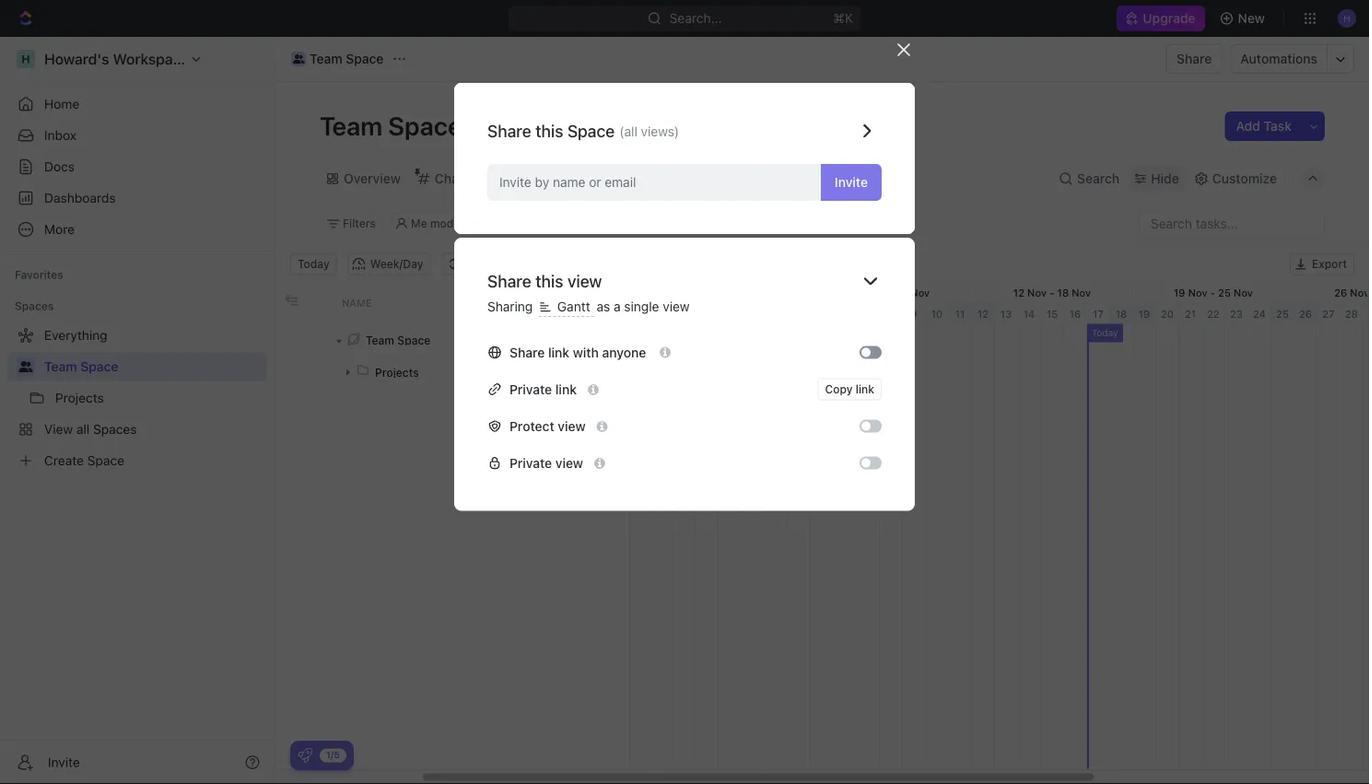 Task type: describe. For each thing, give the bounding box(es) containing it.
31 element
[[696, 304, 719, 324]]

5 nov from the left
[[1189, 287, 1208, 299]]

user group image
[[293, 54, 304, 64]]

list
[[568, 171, 590, 186]]

sharing
[[488, 299, 537, 314]]

docs link
[[7, 152, 267, 182]]

private link
[[510, 382, 577, 397]]

hide button
[[1129, 166, 1185, 192]]

2 nov from the left
[[911, 287, 930, 299]]

Search tasks... text field
[[1140, 210, 1325, 237]]

2 column header from the left
[[571, 283, 598, 323]]

19 nov - 25 nov
[[1174, 287, 1254, 299]]

view left 31 element
[[663, 299, 690, 314]]

team space tree grid
[[276, 283, 630, 769]]

space inside tree
[[80, 359, 118, 374]]

share for share this view
[[488, 271, 532, 291]]

2 horizontal spatial invite
[[835, 175, 868, 190]]

1 vertical spatial today
[[1092, 328, 1119, 338]]

hide
[[1151, 171, 1180, 186]]

1 28 element from the left
[[628, 304, 651, 324]]

15 element
[[1042, 304, 1065, 324]]

home
[[44, 96, 79, 112]]

export button
[[1290, 253, 1355, 275]]

14 element
[[1019, 304, 1042, 324]]

new
[[1238, 11, 1266, 26]]

0 vertical spatial 11
[[898, 287, 908, 299]]

team space right user group image
[[310, 51, 384, 66]]

19 for 19
[[1139, 308, 1151, 320]]

- for 25
[[1211, 287, 1216, 299]]

customize
[[1213, 171, 1278, 186]]

chat link
[[431, 166, 464, 192]]

22 for 22 oct - 28 oct
[[531, 287, 544, 299]]

1 horizontal spatial 18
[[1116, 308, 1128, 320]]

- for 18
[[1050, 287, 1055, 299]]

share this space ( all views )
[[488, 121, 679, 141]]

add
[[1237, 118, 1261, 134]]

3 nov from the left
[[1028, 287, 1047, 299]]

upgrade
[[1143, 11, 1196, 26]]

1 element
[[719, 304, 742, 324]]

new button
[[1213, 4, 1277, 33]]

docs
[[44, 159, 75, 174]]

team space - 0.00% row
[[276, 324, 630, 356]]

inbox link
[[7, 121, 267, 150]]

24
[[1254, 308, 1266, 320]]

22 oct - 28 oct element
[[489, 283, 651, 303]]

1 nov from the left
[[868, 287, 888, 299]]

table link
[[778, 166, 814, 192]]

3 column header from the left
[[598, 283, 630, 323]]

19 for 19 nov - 25 nov
[[1174, 287, 1186, 299]]

28 for 2nd 28 element from the right
[[632, 308, 645, 320]]

task
[[1264, 118, 1292, 134]]

link for private
[[556, 382, 577, 397]]

22 oct - 28 oct
[[531, 287, 608, 299]]

- for 11
[[891, 287, 895, 299]]

a
[[614, 299, 621, 314]]

inbox
[[44, 128, 77, 143]]

team space up overview
[[320, 110, 468, 141]]

12 nov - 18 nov element
[[972, 283, 1134, 303]]

board link
[[494, 166, 534, 192]]

gantt link
[[710, 166, 747, 192]]

(
[[620, 124, 624, 139]]

 image for third column header from the left
[[607, 297, 620, 310]]

copy
[[825, 383, 853, 396]]

by
[[535, 175, 550, 190]]

calendar link
[[621, 166, 679, 192]]

2 28 element from the left
[[1341, 304, 1364, 324]]

team space cell
[[331, 324, 571, 356]]

13
[[1001, 308, 1012, 320]]

team inside cell
[[366, 334, 395, 347]]

invite by name or email
[[500, 175, 636, 190]]

space inside cell
[[398, 334, 431, 347]]

12 nov - 18 nov
[[1014, 287, 1092, 299]]

link for copy
[[856, 383, 875, 396]]

05
[[852, 287, 866, 299]]

12 for 12
[[978, 308, 989, 320]]

21 element
[[1180, 304, 1203, 324]]

anyone
[[602, 345, 646, 360]]

22 for 22
[[1208, 308, 1220, 320]]

18 element
[[1111, 304, 1134, 324]]

19 element
[[1134, 304, 1157, 324]]

as
[[597, 299, 610, 314]]

20 element
[[1157, 304, 1180, 324]]

14
[[1024, 308, 1035, 320]]

board
[[498, 171, 534, 186]]

all
[[624, 124, 638, 139]]

1/5
[[326, 750, 340, 760]]

customize button
[[1189, 166, 1283, 192]]

share for share
[[1177, 51, 1212, 66]]

protect view
[[510, 419, 586, 434]]

with
[[573, 345, 599, 360]]

share link with anyone
[[510, 345, 650, 360]]

2 element
[[742, 304, 765, 324]]

29 oct - 04 nov element
[[651, 283, 811, 303]]

sidebar navigation
[[0, 37, 276, 784]]

link for share
[[548, 345, 570, 360]]

30
[[678, 308, 691, 320]]

protect
[[510, 419, 555, 434]]

05 nov - 11 nov
[[852, 287, 930, 299]]

space up chat link
[[388, 110, 462, 141]]

share this view
[[488, 271, 602, 291]]

dashboards link
[[7, 183, 267, 213]]

overview link
[[340, 166, 401, 192]]

table
[[781, 171, 814, 186]]

23 element
[[1226, 304, 1249, 324]]

19 nov - 25 nov element
[[1134, 283, 1295, 303]]

12 for 12 nov - 18 nov
[[1014, 287, 1025, 299]]

view down protect view
[[556, 455, 583, 471]]

 image for 1st column header
[[285, 294, 298, 306]]

spaces
[[15, 300, 54, 312]]

search
[[1078, 171, 1120, 186]]

copy link
[[825, 383, 875, 396]]

private for private link
[[510, 382, 552, 397]]

automations button
[[1232, 45, 1327, 73]]

name
[[553, 175, 586, 190]]

search button
[[1054, 166, 1126, 192]]

chat
[[435, 171, 464, 186]]

add task
[[1237, 118, 1292, 134]]

2 29 element from the left
[[1364, 304, 1370, 324]]

16 element
[[1065, 304, 1088, 324]]

or
[[589, 175, 601, 190]]

share for share this space ( all views )
[[488, 121, 532, 141]]

private view
[[510, 455, 583, 471]]

views
[[641, 124, 675, 139]]

28 for second 28 element
[[1346, 308, 1359, 320]]

30 element
[[674, 304, 696, 324]]



Task type: locate. For each thing, give the bounding box(es) containing it.
1 horizontal spatial gantt
[[713, 171, 747, 186]]

today
[[298, 258, 330, 271], [1092, 328, 1119, 338]]

column header
[[276, 283, 303, 323], [571, 283, 598, 323], [598, 283, 630, 323]]

- for 28
[[567, 287, 572, 299]]

26 right 25 element
[[1300, 308, 1313, 320]]

17
[[1093, 308, 1104, 320]]

oct
[[546, 287, 564, 299], [591, 287, 608, 299]]

0 horizontal spatial 28 element
[[628, 304, 651, 324]]

12
[[1014, 287, 1025, 299], [978, 308, 989, 320]]

team down the name
[[366, 334, 395, 347]]

 image
[[285, 294, 298, 306], [607, 297, 620, 310]]

26 for 26
[[1300, 308, 1313, 320]]

 image down today button on the top left of page
[[285, 294, 298, 306]]

today inside today button
[[298, 258, 330, 271]]

17 element
[[1088, 304, 1111, 324]]

1 vertical spatial 25
[[1277, 308, 1289, 320]]

12 right 11 'element'
[[978, 308, 989, 320]]

22 up sharing
[[531, 287, 544, 299]]

-
[[567, 287, 572, 299], [891, 287, 895, 299], [1050, 287, 1055, 299], [1211, 287, 1216, 299]]

view right protect
[[558, 419, 586, 434]]

1 vertical spatial 12
[[978, 308, 989, 320]]

0 horizontal spatial  image
[[285, 294, 298, 306]]

0 horizontal spatial gantt
[[554, 299, 594, 314]]

1 vertical spatial 22
[[1208, 308, 1220, 320]]

team right user group image
[[310, 51, 343, 66]]

private for private view
[[510, 455, 552, 471]]

0 horizontal spatial today
[[298, 258, 330, 271]]

space right user group icon
[[80, 359, 118, 374]]

1 vertical spatial this
[[536, 271, 564, 291]]

29
[[655, 308, 668, 320]]

29 element down 26 nov
[[1364, 304, 1370, 324]]

share up board
[[488, 121, 532, 141]]

1 vertical spatial private
[[510, 455, 552, 471]]

team space link inside tree
[[44, 352, 264, 382]]

22 inside 22 oct - 28 oct element
[[531, 287, 544, 299]]

0 horizontal spatial team space link
[[44, 352, 264, 382]]

overview
[[344, 171, 401, 186]]

user group image
[[19, 361, 33, 372]]

team space inside cell
[[366, 334, 431, 347]]

0 horizontal spatial 19
[[1139, 308, 1151, 320]]

1 horizontal spatial today
[[1092, 328, 1119, 338]]

onboarding checklist button image
[[298, 748, 312, 763]]

29 element containing 29
[[651, 304, 674, 324]]

⌘k
[[834, 11, 854, 26]]

11 element
[[949, 304, 972, 324]]

1 column header from the left
[[276, 283, 303, 323]]

name column header
[[331, 283, 571, 323]]

automations
[[1241, 51, 1318, 66]]

11 right the 10 'element'
[[956, 308, 965, 320]]

team space down the name
[[366, 334, 431, 347]]

26 nov
[[1335, 287, 1370, 299]]

19 right the 18 element
[[1139, 308, 1151, 320]]

share up private link
[[510, 345, 545, 360]]

team space link
[[287, 48, 388, 70], [44, 352, 264, 382]]

link down share link with anyone at the top
[[556, 382, 577, 397]]

2 - from the left
[[891, 287, 895, 299]]

0 horizontal spatial 11
[[898, 287, 908, 299]]

as a single view
[[597, 299, 690, 314]]

1 vertical spatial 19
[[1139, 308, 1151, 320]]

0 vertical spatial private
[[510, 382, 552, 397]]

space right user group image
[[346, 51, 384, 66]]

16
[[1070, 308, 1081, 320]]

gantt down 22 oct - 28 oct
[[554, 299, 594, 314]]

upgrade link
[[1117, 6, 1205, 31]]

space
[[346, 51, 384, 66], [388, 110, 462, 141], [568, 121, 615, 141], [398, 334, 431, 347], [80, 359, 118, 374]]

1 - from the left
[[567, 287, 572, 299]]

share button
[[1166, 44, 1224, 74]]

22 element
[[1203, 304, 1226, 324]]

invite inside sidebar navigation
[[48, 755, 80, 770]]

space left ( on the top of page
[[568, 121, 615, 141]]

1 horizontal spatial team space link
[[287, 48, 388, 70]]

26 up 27 element
[[1335, 287, 1348, 299]]

9
[[911, 308, 918, 320]]

gantt left table link
[[713, 171, 747, 186]]

nov
[[868, 287, 888, 299], [911, 287, 930, 299], [1028, 287, 1047, 299], [1072, 287, 1092, 299], [1189, 287, 1208, 299], [1234, 287, 1254, 299], [1351, 287, 1370, 299]]

26 for 26 nov
[[1335, 287, 1348, 299]]

2 horizontal spatial 28
[[1346, 308, 1359, 320]]

this up by
[[536, 121, 564, 141]]

name row
[[276, 283, 630, 324]]

this for space
[[536, 121, 564, 141]]

7 element
[[857, 304, 880, 324]]

0 vertical spatial 22
[[531, 287, 544, 299]]

19
[[1174, 287, 1186, 299], [1139, 308, 1151, 320]]

search...
[[670, 11, 722, 26]]

0 vertical spatial 18
[[1058, 287, 1069, 299]]

1 oct from the left
[[546, 287, 564, 299]]

1 vertical spatial team space link
[[44, 352, 264, 382]]

favorites
[[15, 268, 63, 281]]

0 vertical spatial 26
[[1335, 287, 1348, 299]]

10 element
[[926, 304, 949, 324]]

0 horizontal spatial invite
[[48, 755, 80, 770]]

0 horizontal spatial 25
[[1219, 287, 1231, 299]]

05 nov - 11 nov element
[[811, 283, 972, 303]]

export
[[1313, 258, 1348, 271]]

28 element down 26 nov
[[1341, 304, 1364, 324]]

team space tree
[[7, 321, 267, 476]]

name
[[342, 297, 372, 309]]

4 element
[[788, 304, 811, 324]]

25 up the 22 element
[[1219, 287, 1231, 299]]

link right copy
[[856, 383, 875, 396]]

2 this from the top
[[536, 271, 564, 291]]

27
[[1323, 308, 1335, 320]]

1 horizontal spatial 12
[[1014, 287, 1025, 299]]

team space inside tree
[[44, 359, 118, 374]]

single
[[624, 299, 659, 314]]

1 vertical spatial gantt
[[554, 299, 594, 314]]

invite
[[500, 175, 532, 190], [835, 175, 868, 190], [48, 755, 80, 770]]

19 up 21
[[1174, 287, 1186, 299]]

24 element
[[1249, 304, 1272, 324]]

this for view
[[536, 271, 564, 291]]

calendar
[[624, 171, 679, 186]]

20
[[1161, 308, 1174, 320]]

1 horizontal spatial oct
[[591, 287, 608, 299]]

1 horizontal spatial 26
[[1335, 287, 1348, 299]]

0 vertical spatial team space link
[[287, 48, 388, 70]]

team space
[[310, 51, 384, 66], [320, 110, 468, 141], [366, 334, 431, 347], [44, 359, 118, 374]]

0 horizontal spatial oct
[[546, 287, 564, 299]]

11 inside 'element'
[[956, 308, 965, 320]]

27 element
[[1318, 304, 1341, 324]]

25
[[1219, 287, 1231, 299], [1277, 308, 1289, 320]]

11
[[898, 287, 908, 299], [956, 308, 965, 320]]

2 oct from the left
[[591, 287, 608, 299]]

5 element
[[811, 304, 834, 324]]

)
[[675, 124, 679, 139]]

view up as at the top of the page
[[568, 271, 602, 291]]

private
[[510, 382, 552, 397], [510, 455, 552, 471]]

1 horizontal spatial 29 element
[[1364, 304, 1370, 324]]

1 29 element from the left
[[651, 304, 674, 324]]

12 element
[[972, 304, 995, 324]]

0 vertical spatial this
[[536, 121, 564, 141]]

share down upgrade
[[1177, 51, 1212, 66]]

0 vertical spatial 19
[[1174, 287, 1186, 299]]

team right user group icon
[[44, 359, 77, 374]]

1 horizontal spatial 22
[[1208, 308, 1220, 320]]

dashboards
[[44, 190, 116, 206]]

0 vertical spatial gantt
[[713, 171, 747, 186]]

space down name column header
[[398, 334, 431, 347]]

share for share link with anyone
[[510, 345, 545, 360]]

1 private from the top
[[510, 382, 552, 397]]

29 element
[[651, 304, 674, 324], [1364, 304, 1370, 324]]

link
[[548, 345, 570, 360], [556, 382, 577, 397], [856, 383, 875, 396]]

6 element
[[834, 304, 857, 324]]

share
[[1177, 51, 1212, 66], [488, 121, 532, 141], [488, 271, 532, 291], [510, 345, 545, 360]]

0 horizontal spatial 18
[[1058, 287, 1069, 299]]

18 right 17 element
[[1116, 308, 1128, 320]]

share up sharing
[[488, 271, 532, 291]]

0 horizontal spatial 22
[[531, 287, 544, 299]]

today button
[[290, 253, 337, 275]]

private down protect
[[510, 455, 552, 471]]

1 horizontal spatial invite
[[500, 175, 532, 190]]

28
[[575, 287, 588, 299], [632, 308, 645, 320], [1346, 308, 1359, 320]]

3 element
[[765, 304, 788, 324]]

25 element
[[1272, 304, 1295, 324]]

1 horizontal spatial 28 element
[[1341, 304, 1364, 324]]

0 vertical spatial today
[[298, 258, 330, 271]]

1 this from the top
[[536, 121, 564, 141]]

1 horizontal spatial 11
[[956, 308, 965, 320]]

1 horizontal spatial 28
[[632, 308, 645, 320]]

13 element
[[995, 304, 1019, 324]]

email
[[605, 175, 636, 190]]

list link
[[564, 166, 590, 192]]

15
[[1047, 308, 1058, 320]]

 image left single
[[607, 297, 620, 310]]

share inside button
[[1177, 51, 1212, 66]]

28 element left 29
[[628, 304, 651, 324]]

11 up 8 "element"
[[898, 287, 908, 299]]

1 vertical spatial 11
[[956, 308, 965, 320]]

18
[[1058, 287, 1069, 299], [1116, 308, 1128, 320]]

home link
[[7, 89, 267, 119]]

1 horizontal spatial 19
[[1174, 287, 1186, 299]]

team up overview link
[[320, 110, 383, 141]]

3 - from the left
[[1050, 287, 1055, 299]]

26 element
[[1295, 304, 1318, 324]]

12 up 14
[[1014, 287, 1025, 299]]

7 nov from the left
[[1351, 287, 1370, 299]]

0 horizontal spatial 12
[[978, 308, 989, 320]]

onboarding checklist button element
[[298, 748, 312, 763]]

6 nov from the left
[[1234, 287, 1254, 299]]

22
[[531, 287, 544, 299], [1208, 308, 1220, 320]]

25 right 24 element in the top of the page
[[1277, 308, 1289, 320]]

0 horizontal spatial 28
[[575, 287, 588, 299]]

team space right user group icon
[[44, 359, 118, 374]]

favorites button
[[7, 264, 71, 286]]

0 vertical spatial 12
[[1014, 287, 1025, 299]]

4 - from the left
[[1211, 287, 1216, 299]]

18 up 15 element
[[1058, 287, 1069, 299]]

4 nov from the left
[[1072, 287, 1092, 299]]

1 vertical spatial 26
[[1300, 308, 1313, 320]]

0 horizontal spatial 29 element
[[651, 304, 674, 324]]

1 horizontal spatial 25
[[1277, 308, 1289, 320]]

1 horizontal spatial  image
[[607, 297, 620, 310]]

26 nov - 02 dec element
[[1295, 283, 1370, 303]]

2 private from the top
[[510, 455, 552, 471]]

23
[[1231, 308, 1243, 320]]

team
[[310, 51, 343, 66], [320, 110, 383, 141], [366, 334, 395, 347], [44, 359, 77, 374]]

1 vertical spatial 18
[[1116, 308, 1128, 320]]

this
[[536, 121, 564, 141], [536, 271, 564, 291]]

28 element
[[628, 304, 651, 324], [1341, 304, 1364, 324]]

26
[[1335, 287, 1348, 299], [1300, 308, 1313, 320]]

link left with
[[548, 345, 570, 360]]

8 element
[[880, 304, 903, 324]]

22 down 19 nov - 25 nov
[[1208, 308, 1220, 320]]

29 element left 30 at the top of the page
[[651, 304, 674, 324]]

0 vertical spatial 25
[[1219, 287, 1231, 299]]

private up protect
[[510, 382, 552, 397]]

21
[[1185, 308, 1197, 320]]

10
[[932, 308, 943, 320]]

this up sharing
[[536, 271, 564, 291]]

add task button
[[1225, 112, 1303, 141]]

0 horizontal spatial 26
[[1300, 308, 1313, 320]]

team inside tree
[[44, 359, 77, 374]]



Task type: vqa. For each thing, say whether or not it's contained in the screenshot.
Plus in All Business Plus plan features
no



